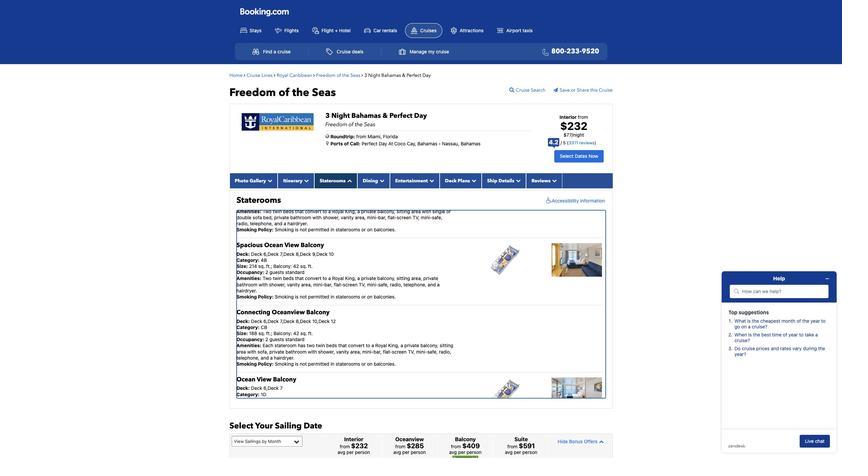 Task type: describe. For each thing, give the bounding box(es) containing it.
telephone, inside two twin beds that convert to a royal king, a private balcony, sitting area, private bathroom with shower, vanity area, mini-bar, flat-screen tv, mini-safe, radio, telephone, and a hairdryer. smoking policy: smoking is not permitted in staterooms or on balconies.
[[404, 282, 427, 288]]

from for interior from $232 $77 / night
[[579, 114, 589, 120]]

reviews
[[580, 140, 595, 146]]

bathroom inside "ocean view balcony deck: deck 6,deck 7 category: 1d size: 188 sq. ft.; balcony: 42 sq. ft. up to 4 guests two twin beds that convert to a royal king, upper bunk for additional guest, a private balcony, sitting area with double sofa bed, private bathroom with shower, vanity area, mini-bar, flat- screen tv, mini-safe, radio, telephone, and a hairdryer. smoking is not permitted in staterooms or on balconies."
[[346, 417, 367, 422]]

person for $409
[[467, 450, 482, 456]]

staterooms inside two twin beds that convert to a royal king, a private balcony, sitting area with single or double sofa bed, private bathroom with shower, vanity area, mini-bar, flat-screen tv, mini-safe, radio, telephone, and a hairdryer. smoking policy: smoking is not permitted in staterooms or on balconies.
[[336, 227, 360, 233]]

with inside two twin beds that convert to a royal king, a private balcony, sitting area, private bathroom with shower, vanity area, mini-bar, flat-screen tv, mini-safe, radio, telephone, and a hairdryer. smoking policy: smoking is not permitted in staterooms or on balconies.
[[259, 282, 268, 288]]

is inside two twin beds that convert to a royal king, a private balcony, sitting area, private bathroom with shower, vanity area, mini-bar, flat-screen tv, mini-safe, radio, telephone, and a hairdryer. smoking policy: smoking is not permitted in staterooms or on balconies.
[[295, 294, 299, 300]]

balcony, inside "ocean view balcony deck: deck 6,deck 7 category: 1d size: 188 sq. ft.; balcony: 42 sq. ft. up to 4 guests two twin beds that convert to a royal king, upper bunk for additional guest, a private balcony, sitting area with double sofa bed, private bathroom with shower, vanity area, mini-bar, flat- screen tv, mini-safe, radio, telephone, and a hairdryer. smoking is not permitted in staterooms or on balconies."
[[237, 417, 255, 422]]

attractions link
[[445, 23, 489, 38]]

interior
[[345, 437, 364, 443]]

twin inside "ocean view balcony deck: deck 6,deck 7 category: 1d size: 188 sq. ft.; balcony: 42 sq. ft. up to 4 guests two twin beds that convert to a royal king, upper bunk for additional guest, a private balcony, sitting area with double sofa bed, private bathroom with shower, vanity area, mini-bar, flat- screen tv, mini-safe, radio, telephone, and a hairdryer. smoking is not permitted in staterooms or on balconies."
[[273, 411, 282, 416]]

1 vertical spatial the
[[293, 85, 310, 100]]

miami,
[[368, 134, 382, 139]]

photo gallery button
[[230, 174, 278, 189]]

telephone, inside the each stateroom has two twin beds that convert to a royal king, a private balcony, sitting area with sofa, private bathroom with shower, vanity area, mini-bar, flat-screen tv, mini-safe, radio, telephone, and a hairdryer. smoking policy: smoking is not permitted in staterooms or on balconies.
[[237, 356, 260, 361]]

2 for connecting
[[266, 337, 268, 343]]

balcony from $409 avg per person
[[450, 437, 482, 456]]

florida
[[383, 134, 398, 139]]

oceanview inside oceanview from $285 avg per person
[[396, 437, 424, 443]]

standard for view
[[286, 270, 305, 276]]

cabin image for deck 6,deck 7 deck on freedom of the seas image
[[552, 378, 603, 412]]

5
[[564, 140, 566, 146]]

photo gallery
[[235, 178, 266, 184]]

cruise deals link
[[319, 45, 371, 58]]

ports of call: perfect day at coco cay, bahamas • nassau, bahamas
[[331, 141, 481, 147]]

shower, inside "ocean view balcony deck: deck 6,deck 7 category: 1d size: 188 sq. ft.; balcony: 42 sq. ft. up to 4 guests two twin beds that convert to a royal king, upper bunk for additional guest, a private balcony, sitting area with double sofa bed, private bathroom with shower, vanity area, mini-bar, flat- screen tv, mini-safe, radio, telephone, and a hairdryer. smoking is not permitted in staterooms or on balconies."
[[378, 417, 395, 422]]

accessibility
[[552, 198, 579, 204]]

angle right image for freedom of the seas
[[362, 73, 364, 78]]

cruise deals
[[337, 49, 364, 55]]

view inside "ocean view balcony deck: deck 6,deck 7 category: 1d size: 188 sq. ft.; balcony: 42 sq. ft. up to 4 guests two twin beds that convert to a royal king, upper bunk for additional guest, a private balcony, sitting area with double sofa bed, private bathroom with shower, vanity area, mini-bar, flat- screen tv, mini-safe, radio, telephone, and a hairdryer. smoking is not permitted in staterooms or on balconies."
[[257, 376, 272, 385]]

ship
[[488, 178, 498, 184]]

42 inside the category: cb size: 188 sq. ft.; balcony: 42 sq. ft. occupancy: 2 guests standard amenities:
[[294, 331, 299, 337]]

chevron down image for deck plans
[[470, 179, 477, 183]]

suite
[[515, 437, 528, 443]]

single
[[433, 209, 446, 215]]

ft. inside "ocean view balcony deck: deck 6,deck 7 category: 1d size: 188 sq. ft.; balcony: 42 sq. ft. up to 4 guests two twin beds that convert to a royal king, upper bunk for additional guest, a private balcony, sitting area with double sofa bed, private bathroom with shower, vanity area, mini-bar, flat- screen tv, mini-safe, radio, telephone, and a hairdryer. smoking is not permitted in staterooms or on balconies."
[[309, 398, 313, 404]]

hide bonus offers link
[[552, 436, 611, 448]]

per for $409
[[459, 450, 466, 456]]

flight + hotel link
[[307, 23, 356, 38]]

radio, inside two twin beds that convert to a royal king, a private balcony, sitting area with single or double sofa bed, private bathroom with shower, vanity area, mini-bar, flat-screen tv, mini-safe, radio, telephone, and a hairdryer. smoking policy: smoking is not permitted in staterooms or on balconies.
[[237, 221, 249, 227]]

amenities: for spacious
[[237, 276, 262, 282]]

search image
[[510, 87, 516, 92]]

avg for $409
[[450, 450, 457, 456]]

vanity inside "ocean view balcony deck: deck 6,deck 7 category: 1d size: 188 sq. ft.; balcony: 42 sq. ft. up to 4 guests two twin beds that convert to a royal king, upper bunk for additional guest, a private balcony, sitting area with double sofa bed, private bathroom with shower, vanity area, mini-bar, flat- screen tv, mini-safe, radio, telephone, and a hairdryer. smoking is not permitted in staterooms or on balconies."
[[396, 417, 409, 422]]

save or share this cruise
[[560, 87, 613, 93]]

that inside two twin beds that convert to a royal king, a private balcony, sitting area, private bathroom with shower, vanity area, mini-bar, flat-screen tv, mini-safe, radio, telephone, and a hairdryer. smoking policy: smoking is not permitted in staterooms or on balconies.
[[295, 276, 304, 282]]

/ inside 4.2 / 5 ( 3311 reviews )
[[561, 140, 562, 146]]

sitting inside two twin beds that convert to a royal king, a private balcony, sitting area, private bathroom with shower, vanity area, mini-bar, flat-screen tv, mini-safe, radio, telephone, and a hairdryer. smoking policy: smoking is not permitted in staterooms or on balconies.
[[397, 276, 410, 282]]

ship details button
[[482, 174, 527, 189]]

guests inside 3b 214 sq. ft.; balcony: 42 sq. ft. up to 3 or 4 guests amenities:
[[293, 203, 308, 208]]

guest,
[[414, 411, 427, 416]]

call:
[[350, 141, 361, 147]]

view sailings by month link
[[232, 437, 303, 448]]

bar, inside two twin beds that convert to a royal king, a private balcony, sitting area with single or double sofa bed, private bathroom with shower, vanity area, mini-bar, flat-screen tv, mini-safe, radio, telephone, and a hairdryer. smoking policy: smoking is not permitted in staterooms or on balconies.
[[379, 215, 387, 221]]

of down royal caribbean
[[279, 85, 290, 100]]

42 inside "ocean view balcony deck: deck 6,deck 7 category: 1d size: 188 sq. ft.; balcony: 42 sq. ft. up to 4 guests two twin beds that convert to a royal king, upper bunk for additional guest, a private balcony, sitting area with double sofa bed, private bathroom with shower, vanity area, mini-bar, flat- screen tv, mini-safe, radio, telephone, and a hairdryer. smoking is not permitted in staterooms or on balconies."
[[294, 398, 299, 404]]

perfect for 3 night bahamas & perfect day freedom of the seas
[[390, 111, 413, 120]]

sq. down spacious ocean view balcony deck: deck 6,deck 7,deck 8,deck 9,deck 10
[[301, 264, 307, 270]]

size: inside "ocean view balcony deck: deck 6,deck 7 category: 1d size: 188 sq. ft.; balcony: 42 sq. ft. up to 4 guests two twin beds that convert to a royal king, upper bunk for additional guest, a private balcony, sitting area with double sofa bed, private bathroom with shower, vanity area, mini-bar, flat- screen tv, mini-safe, radio, telephone, and a hairdryer. smoking is not permitted in staterooms or on balconies."
[[237, 398, 248, 404]]

800-233-9520
[[552, 47, 600, 56]]

share
[[577, 87, 590, 93]]

10,deck
[[313, 319, 330, 325]]

flights link
[[270, 23, 304, 38]]

of inside 3 night bahamas & perfect day freedom of the seas
[[349, 121, 354, 128]]

category: for spacious
[[237, 258, 260, 263]]

map marker image
[[326, 141, 329, 146]]

person for $285
[[411, 450, 426, 456]]

suite from $591 avg per person
[[505, 437, 538, 456]]

hairdryer. inside the each stateroom has two twin beds that convert to a royal king, a private balcony, sitting area with sofa, private bathroom with shower, vanity area, mini-bar, flat-screen tv, mini-safe, radio, telephone, and a hairdryer. smoking policy: smoking is not permitted in staterooms or on balconies.
[[274, 356, 295, 361]]

/ inside interior from $232 $77 / night
[[572, 132, 574, 138]]

hairdryer. inside two twin beds that convert to a royal king, a private balcony, sitting area with single or double sofa bed, private bathroom with shower, vanity area, mini-bar, flat-screen tv, mini-safe, radio, telephone, and a hairdryer. smoking policy: smoking is not permitted in staterooms or on balconies.
[[288, 221, 308, 227]]

night for 3 night bahamas & perfect day freedom of the seas
[[332, 111, 350, 120]]

each
[[263, 343, 274, 349]]

day for 3 night bahamas & perfect day freedom of the seas
[[415, 111, 427, 120]]

$77
[[564, 132, 572, 138]]

category: cb size: 188 sq. ft.; balcony: 42 sq. ft. occupancy: 2 guests standard amenities:
[[237, 325, 313, 349]]

cruise search
[[516, 87, 546, 93]]

cruises link
[[406, 23, 443, 38]]

travel menu navigation
[[235, 43, 608, 60]]

telephone, inside two twin beds that convert to a royal king, a private balcony, sitting area with single or double sofa bed, private bathroom with shower, vanity area, mini-bar, flat-screen tv, mini-safe, radio, telephone, and a hairdryer. smoking policy: smoking is not permitted in staterooms or on balconies.
[[250, 221, 273, 227]]

to inside two twin beds that convert to a royal king, a private balcony, sitting area, private bathroom with shower, vanity area, mini-bar, flat-screen tv, mini-safe, radio, telephone, and a hairdryer. smoking policy: smoking is not permitted in staterooms or on balconies.
[[323, 276, 327, 282]]

per for $285
[[403, 450, 410, 456]]

royal inside the each stateroom has two twin beds that convert to a royal king, a private balcony, sitting area with sofa, private bathroom with shower, vanity area, mini-bar, flat-screen tv, mini-safe, radio, telephone, and a hairdryer. smoking policy: smoking is not permitted in staterooms or on balconies.
[[376, 343, 387, 349]]

and inside "ocean view balcony deck: deck 6,deck 7 category: 1d size: 188 sq. ft.; balcony: 42 sq. ft. up to 4 guests two twin beds that convert to a royal king, upper bunk for additional guest, a private balcony, sitting area with double sofa bed, private bathroom with shower, vanity area, mini-bar, flat- screen tv, mini-safe, radio, telephone, and a hairdryer. smoking is not permitted in staterooms or on balconies."
[[322, 423, 330, 429]]

my
[[429, 49, 435, 55]]

safe, inside two twin beds that convert to a royal king, a private balcony, sitting area, private bathroom with shower, vanity area, mini-bar, flat-screen tv, mini-safe, radio, telephone, and a hairdryer. smoking policy: smoking is not permitted in staterooms or on balconies.
[[379, 282, 389, 288]]

stays
[[250, 27, 262, 33]]

sitting inside "ocean view balcony deck: deck 6,deck 7 category: 1d size: 188 sq. ft.; balcony: 42 sq. ft. up to 4 guests two twin beds that convert to a royal king, upper bunk for additional guest, a private balcony, sitting area with double sofa bed, private bathroom with shower, vanity area, mini-bar, flat- screen tv, mini-safe, radio, telephone, and a hairdryer. smoking is not permitted in staterooms or on balconies."
[[256, 417, 269, 422]]

9,deck
[[313, 252, 328, 257]]

balcony: inside 3b 214 sq. ft.; balcony: 42 sq. ft. up to 3 or 4 guests amenities:
[[274, 197, 292, 202]]

balcony: inside the category: cb size: 188 sq. ft.; balcony: 42 sq. ft. occupancy: 2 guests standard amenities:
[[274, 331, 292, 337]]

airport
[[507, 27, 522, 33]]

or inside two twin beds that convert to a royal king, a private balcony, sitting area, private bathroom with shower, vanity area, mini-bar, flat-screen tv, mini-safe, radio, telephone, and a hairdryer. smoking policy: smoking is not permitted in staterooms or on balconies.
[[362, 294, 366, 300]]

balconies. inside two twin beds that convert to a royal king, a private balcony, sitting area, private bathroom with shower, vanity area, mini-bar, flat-screen tv, mini-safe, radio, telephone, and a hairdryer. smoking policy: smoking is not permitted in staterooms or on balconies.
[[374, 294, 396, 300]]

at
[[389, 141, 393, 147]]

reviews button
[[527, 174, 563, 189]]

balconies. inside "ocean view balcony deck: deck 6,deck 7 category: 1d size: 188 sq. ft.; balcony: 42 sq. ft. up to 4 guests two twin beds that convert to a royal king, upper bunk for additional guest, a private balcony, sitting area with double sofa bed, private bathroom with shower, vanity area, mini-bar, flat- screen tv, mini-safe, radio, telephone, and a hairdryer. smoking is not permitted in staterooms or on balconies."
[[374, 429, 396, 435]]

select          dates now
[[560, 154, 599, 159]]

not inside two twin beds that convert to a royal king, a private balcony, sitting area, private bathroom with shower, vanity area, mini-bar, flat-screen tv, mini-safe, radio, telephone, and a hairdryer. smoking policy: smoking is not permitted in staterooms or on balconies.
[[300, 294, 307, 300]]

10
[[329, 252, 334, 257]]

now
[[589, 154, 599, 159]]

ft.; inside category: 4b size: 214 sq. ft.; balcony: 42 sq. ft. occupancy: 2 guests standard amenities:
[[266, 264, 272, 270]]

car rentals link
[[359, 23, 403, 38]]

avg for $285
[[394, 450, 401, 456]]

spacious
[[237, 242, 263, 250]]

balcony inside "ocean view balcony deck: deck 6,deck 7 category: 1d size: 188 sq. ft.; balcony: 42 sq. ft. up to 4 guests two twin beds that convert to a royal king, upper bunk for additional guest, a private balcony, sitting area with double sofa bed, private bathroom with shower, vanity area, mini-bar, flat- screen tv, mini-safe, radio, telephone, and a hairdryer. smoking is not permitted in staterooms or on balconies."
[[273, 376, 297, 385]]

occupancy: for connecting
[[237, 337, 264, 343]]

214 inside category: 4b size: 214 sq. ft.; balcony: 42 sq. ft. occupancy: 2 guests standard amenities:
[[249, 264, 257, 270]]

has
[[298, 343, 306, 349]]

from for interior from $232 avg per person
[[340, 445, 350, 450]]

& for 3 night bahamas & perfect day
[[403, 72, 406, 79]]

1 vertical spatial freedom of the seas
[[230, 85, 336, 100]]

cruises
[[421, 27, 437, 33]]

guests inside "ocean view balcony deck: deck 6,deck 7 category: 1d size: 188 sq. ft.; balcony: 42 sq. ft. up to 4 guests two twin beds that convert to a royal king, upper bunk for additional guest, a private balcony, sitting area with double sofa bed, private bathroom with shower, vanity area, mini-bar, flat- screen tv, mini-safe, radio, telephone, and a hairdryer. smoking is not permitted in staterooms or on balconies."
[[283, 404, 298, 410]]

convert inside two twin beds that convert to a royal king, a private balcony, sitting area with single or double sofa bed, private bathroom with shower, vanity area, mini-bar, flat-screen tv, mini-safe, radio, telephone, and a hairdryer. smoking policy: smoking is not permitted in staterooms or on balconies.
[[305, 209, 322, 215]]

balcony: inside category: 4b size: 214 sq. ft.; balcony: 42 sq. ft. occupancy: 2 guests standard amenities:
[[274, 264, 292, 270]]

category: 4b size: 214 sq. ft.; balcony: 42 sq. ft. occupancy: 2 guests standard amenities:
[[237, 258, 313, 282]]

twin inside the each stateroom has two twin beds that convert to a royal king, a private balcony, sitting area with sofa, private bathroom with shower, vanity area, mini-bar, flat-screen tv, mini-safe, radio, telephone, and a hairdryer. smoking policy: smoking is not permitted in staterooms or on balconies.
[[316, 343, 325, 349]]

up inside 3b 214 sq. ft.; balcony: 42 sq. ft. up to 3 or 4 guests amenities:
[[266, 203, 272, 208]]

beds inside the each stateroom has two twin beds that convert to a royal king, a private balcony, sitting area with sofa, private bathroom with shower, vanity area, mini-bar, flat-screen tv, mini-safe, radio, telephone, and a hairdryer. smoking policy: smoking is not permitted in staterooms or on balconies.
[[327, 343, 337, 349]]

0 vertical spatial freedom
[[316, 72, 336, 79]]

select for select your sailing date
[[230, 421, 254, 432]]

royal inside "ocean view balcony deck: deck 6,deck 7 category: 1d size: 188 sq. ft.; balcony: 42 sq. ft. up to 4 guests two twin beds that convert to a royal king, upper bunk for additional guest, a private balcony, sitting area with double sofa bed, private bathroom with shower, vanity area, mini-bar, flat- screen tv, mini-safe, radio, telephone, and a hairdryer. smoking is not permitted in staterooms or on balconies."
[[332, 411, 344, 416]]

freedom of the seas main content
[[226, 67, 617, 459]]

night
[[574, 132, 585, 138]]

flat- inside two twin beds that convert to a royal king, a private balcony, sitting area, private bathroom with shower, vanity area, mini-bar, flat-screen tv, mini-safe, radio, telephone, and a hairdryer. smoking policy: smoking is not permitted in staterooms or on balconies.
[[334, 282, 343, 288]]

sofa inside two twin beds that convert to a royal king, a private balcony, sitting area with single or double sofa bed, private bathroom with shower, vanity area, mini-bar, flat-screen tv, mini-safe, radio, telephone, and a hairdryer. smoking policy: smoking is not permitted in staterooms or on balconies.
[[253, 215, 262, 221]]

sofa inside "ocean view balcony deck: deck 6,deck 7 category: 1d size: 188 sq. ft.; balcony: 42 sq. ft. up to 4 guests two twin beds that convert to a royal king, upper bunk for additional guest, a private balcony, sitting area with double sofa bed, private bathroom with shower, vanity area, mini-bar, flat- screen tv, mini-safe, radio, telephone, and a hairdryer. smoking is not permitted in staterooms or on balconies."
[[308, 417, 317, 422]]

king, inside two twin beds that convert to a royal king, a private balcony, sitting area with single or double sofa bed, private bathroom with shower, vanity area, mini-bar, flat-screen tv, mini-safe, radio, telephone, and a hairdryer. smoking policy: smoking is not permitted in staterooms or on balconies.
[[345, 209, 356, 215]]

from for balcony from $409 avg per person
[[451, 445, 462, 450]]

233-
[[567, 47, 582, 56]]

from for roundtrip: from miami, florida
[[357, 134, 367, 139]]

sq. up has
[[301, 331, 307, 337]]

for
[[384, 411, 390, 416]]

bar, inside "ocean view balcony deck: deck 6,deck 7 category: 1d size: 188 sq. ft.; balcony: 42 sq. ft. up to 4 guests two twin beds that convert to a royal king, upper bunk for additional guest, a private balcony, sitting area with double sofa bed, private bathroom with shower, vanity area, mini-bar, flat- screen tv, mini-safe, radio, telephone, and a hairdryer. smoking is not permitted in staterooms or on balconies."
[[434, 417, 442, 422]]

spacious ocean view balcony deck: deck 6,deck 7,deck 8,deck 9,deck 10
[[237, 242, 334, 257]]

area, inside the each stateroom has two twin beds that convert to a royal king, a private balcony, sitting area with sofa, private bathroom with shower, vanity area, mini-bar, flat-screen tv, mini-safe, radio, telephone, and a hairdryer. smoking policy: smoking is not permitted in staterooms or on balconies.
[[351, 349, 361, 355]]

is inside the each stateroom has two twin beds that convert to a royal king, a private balcony, sitting area with sofa, private bathroom with shower, vanity area, mini-bar, flat-screen tv, mini-safe, radio, telephone, and a hairdryer. smoking policy: smoking is not permitted in staterooms or on balconies.
[[295, 362, 299, 367]]

3 for 3 night bahamas & perfect day freedom of the seas
[[326, 111, 330, 120]]

1 vertical spatial freedom
[[230, 85, 276, 100]]

angle right image for home
[[244, 73, 246, 78]]

staterooms button
[[315, 174, 358, 189]]

cay,
[[407, 141, 417, 147]]

caribbean
[[290, 72, 312, 79]]

royal inside two twin beds that convert to a royal king, a private balcony, sitting area with single or double sofa bed, private bathroom with shower, vanity area, mini-bar, flat-screen tv, mini-safe, radio, telephone, and a hairdryer. smoking policy: smoking is not permitted in staterooms or on balconies.
[[332, 209, 344, 215]]

sq. up date
[[301, 398, 307, 404]]

deck plans button
[[440, 174, 482, 189]]

find a cruise
[[263, 49, 291, 55]]

0 vertical spatial freedom of the seas
[[316, 72, 361, 79]]

cabin image for deck 6,deck 7,deck 8,deck 9,deck 10 deck on freedom of the seas image
[[552, 244, 603, 277]]

save or share this cruise link
[[554, 87, 613, 93]]

radio, inside the each stateroom has two twin beds that convert to a royal king, a private balcony, sitting area with sofa, private bathroom with shower, vanity area, mini-bar, flat-screen tv, mini-safe, radio, telephone, and a hairdryer. smoking policy: smoking is not permitted in staterooms or on balconies.
[[439, 349, 452, 355]]

sq. down itinerary dropdown button
[[301, 197, 307, 202]]

6,deck for oceanview
[[264, 319, 279, 325]]

or inside the each stateroom has two twin beds that convert to a royal king, a private balcony, sitting area with sofa, private bathroom with shower, vanity area, mini-bar, flat-screen tv, mini-safe, radio, telephone, and a hairdryer. smoking policy: smoking is not permitted in staterooms or on balconies.
[[362, 362, 366, 367]]

person for $591
[[523, 450, 538, 456]]

royal caribbean image
[[242, 113, 314, 131]]

dates
[[575, 154, 588, 159]]

two twin beds that convert to a royal king, a private balcony, sitting area, private bathroom with shower, vanity area, mini-bar, flat-screen tv, mini-safe, radio, telephone, and a hairdryer. smoking policy: smoking is not permitted in staterooms or on balconies.
[[237, 276, 440, 300]]

1 horizontal spatial seas
[[351, 72, 361, 79]]

connecting oceanview balcony deck: deck 6,deck 7,deck 8,deck 10,deck 12
[[237, 309, 336, 325]]

permitted inside "ocean view balcony deck: deck 6,deck 7 category: 1d size: 188 sq. ft.; balcony: 42 sq. ft. up to 4 guests two twin beds that convert to a royal king, upper bunk for additional guest, a private balcony, sitting area with double sofa bed, private bathroom with shower, vanity area, mini-bar, flat- screen tv, mini-safe, radio, telephone, and a hairdryer. smoking is not permitted in staterooms or on balconies."
[[308, 429, 330, 435]]

reviews
[[532, 178, 551, 184]]

12
[[331, 319, 336, 325]]

your
[[255, 421, 273, 432]]

booking.com home image
[[240, 8, 289, 17]]

offers
[[584, 439, 598, 445]]

dining button
[[358, 174, 390, 189]]

and inside the each stateroom has two twin beds that convert to a royal king, a private balcony, sitting area with sofa, private bathroom with shower, vanity area, mini-bar, flat-screen tv, mini-safe, radio, telephone, and a hairdryer. smoking policy: smoking is not permitted in staterooms or on balconies.
[[261, 356, 269, 361]]

convert inside "ocean view balcony deck: deck 6,deck 7 category: 1d size: 188 sq. ft.; balcony: 42 sq. ft. up to 4 guests two twin beds that convert to a royal king, upper bunk for additional guest, a private balcony, sitting area with double sofa bed, private bathroom with shower, vanity area, mini-bar, flat- screen tv, mini-safe, radio, telephone, and a hairdryer. smoking is not permitted in staterooms or on balconies."
[[305, 411, 322, 416]]

cruise for cruise lines
[[247, 72, 261, 79]]

sq. down cb on the bottom left of page
[[259, 331, 265, 337]]

two twin beds that convert to a royal king, a private balcony, sitting area with single or double sofa bed, private bathroom with shower, vanity area, mini-bar, flat-screen tv, mini-safe, radio, telephone, and a hairdryer. smoking policy: smoking is not permitted in staterooms or on balconies.
[[237, 209, 451, 233]]

information
[[581, 198, 606, 204]]

accessibility information link
[[545, 198, 606, 205]]

not inside the each stateroom has two twin beds that convert to a royal king, a private balcony, sitting area with sofa, private bathroom with shower, vanity area, mini-bar, flat-screen tv, mini-safe, radio, telephone, and a hairdryer. smoking policy: smoking is not permitted in staterooms or on balconies.
[[300, 362, 307, 367]]

of down roundtrip:
[[344, 141, 349, 147]]

bed, inside "ocean view balcony deck: deck 6,deck 7 category: 1d size: 188 sq. ft.; balcony: 42 sq. ft. up to 4 guests two twin beds that convert to a royal king, upper bunk for additional guest, a private balcony, sitting area with double sofa bed, private bathroom with shower, vanity area, mini-bar, flat- screen tv, mini-safe, radio, telephone, and a hairdryer. smoking is not permitted in staterooms or on balconies."
[[319, 417, 328, 422]]

2 for spacious
[[266, 270, 268, 276]]

attractions
[[460, 27, 484, 33]]

188 inside "ocean view balcony deck: deck 6,deck 7 category: 1d size: 188 sq. ft.; balcony: 42 sq. ft. up to 4 guests two twin beds that convert to a royal king, upper bunk for additional guest, a private balcony, sitting area with double sofa bed, private bathroom with shower, vanity area, mini-bar, flat- screen tv, mini-safe, radio, telephone, and a hairdryer. smoking is not permitted in staterooms or on balconies."
[[249, 398, 257, 404]]

to inside 3b 214 sq. ft.; balcony: 42 sq. ft. up to 3 or 4 guests amenities:
[[273, 203, 278, 208]]

bathroom inside two twin beds that convert to a royal king, a private balcony, sitting area with single or double sofa bed, private bathroom with shower, vanity area, mini-bar, flat-screen tv, mini-safe, radio, telephone, and a hairdryer. smoking policy: smoking is not permitted in staterooms or on balconies.
[[291, 215, 312, 221]]

ports
[[331, 141, 343, 147]]

8,deck inside spacious ocean view balcony deck: deck 6,deck 7,deck 8,deck 9,deck 10
[[296, 252, 311, 257]]

home link
[[230, 72, 243, 79]]

ft.; inside the category: cb size: 188 sq. ft.; balcony: 42 sq. ft. occupancy: 2 guests standard amenities:
[[267, 331, 273, 337]]

avg for $591
[[505, 450, 513, 456]]

bed, inside two twin beds that convert to a royal king, a private balcony, sitting area with single or double sofa bed, private bathroom with shower, vanity area, mini-bar, flat-screen tv, mini-safe, radio, telephone, and a hairdryer. smoking policy: smoking is not permitted in staterooms or on balconies.
[[263, 215, 273, 221]]

deck inside spacious ocean view balcony deck: deck 6,deck 7,deck 8,deck 9,deck 10
[[251, 252, 262, 257]]

twin inside two twin beds that convert to a royal king, a private balcony, sitting area, private bathroom with shower, vanity area, mini-bar, flat-screen tv, mini-safe, radio, telephone, and a hairdryer. smoking policy: smoking is not permitted in staterooms or on balconies.
[[273, 276, 282, 282]]

2 vertical spatial day
[[379, 141, 388, 147]]

details
[[499, 178, 515, 184]]

area inside "ocean view balcony deck: deck 6,deck 7 category: 1d size: 188 sq. ft.; balcony: 42 sq. ft. up to 4 guests two twin beds that convert to a royal king, upper bunk for additional guest, a private balcony, sitting area with double sofa bed, private bathroom with shower, vanity area, mini-bar, flat- screen tv, mini-safe, radio, telephone, and a hairdryer. smoking is not permitted in staterooms or on balconies."
[[271, 417, 280, 422]]

balcony inside balcony from $409 avg per person
[[455, 437, 476, 443]]

airport taxis
[[507, 27, 533, 33]]

tv, inside two twin beds that convert to a royal king, a private balcony, sitting area, private bathroom with shower, vanity area, mini-bar, flat-screen tv, mini-safe, radio, telephone, and a hairdryer. smoking policy: smoking is not permitted in staterooms or on balconies.
[[359, 282, 366, 288]]

ft. inside the category: cb size: 188 sq. ft.; balcony: 42 sq. ft. occupancy: 2 guests standard amenities:
[[309, 331, 313, 337]]

is inside two twin beds that convert to a royal king, a private balcony, sitting area with single or double sofa bed, private bathroom with shower, vanity area, mini-bar, flat-screen tv, mini-safe, radio, telephone, and a hairdryer. smoking policy: smoking is not permitted in staterooms or on balconies.
[[295, 227, 299, 233]]

800-
[[552, 47, 567, 56]]

interior from $232 avg per person
[[338, 437, 370, 456]]

manage
[[410, 49, 427, 55]]

of down cruise deals link
[[337, 72, 341, 79]]

a inside navigation
[[274, 49, 276, 55]]

ocean inside "ocean view balcony deck: deck 6,deck 7 category: 1d size: 188 sq. ft.; balcony: 42 sq. ft. up to 4 guests two twin beds that convert to a royal king, upper bunk for additional guest, a private balcony, sitting area with double sofa bed, private bathroom with shower, vanity area, mini-bar, flat- screen tv, mini-safe, radio, telephone, and a hairdryer. smoking is not permitted in staterooms or on balconies."
[[237, 376, 256, 385]]

sitting inside the each stateroom has two twin beds that convert to a royal king, a private balcony, sitting area with sofa, private bathroom with shower, vanity area, mini-bar, flat-screen tv, mini-safe, radio, telephone, and a hairdryer. smoking policy: smoking is not permitted in staterooms or on balconies.
[[440, 343, 454, 349]]

select for select          dates now
[[560, 154, 574, 159]]

royal inside two twin beds that convert to a royal king, a private balcony, sitting area, private bathroom with shower, vanity area, mini-bar, flat-screen tv, mini-safe, radio, telephone, and a hairdryer. smoking policy: smoking is not permitted in staterooms or on balconies.
[[332, 276, 344, 282]]



Task type: vqa. For each thing, say whether or not it's contained in the screenshot.
3 Night Bahamas & Perfect Day Freedom of the Seas Night
yes



Task type: locate. For each thing, give the bounding box(es) containing it.
staterooms
[[336, 227, 360, 233], [336, 294, 360, 300], [336, 362, 360, 367], [336, 429, 360, 435]]

private
[[362, 209, 376, 215], [274, 215, 289, 221], [362, 276, 376, 282], [424, 276, 439, 282], [405, 343, 420, 349], [270, 349, 285, 355], [432, 411, 447, 416], [329, 417, 344, 422]]

1 standard from the top
[[286, 270, 305, 276]]

2 avg from the left
[[394, 450, 401, 456]]

up down 1d
[[266, 404, 272, 410]]

2 inside the category: cb size: 188 sq. ft.; balcony: 42 sq. ft. occupancy: 2 guests standard amenities:
[[266, 337, 268, 343]]

stays link
[[235, 23, 267, 38]]

1 permitted from the top
[[308, 227, 330, 233]]

cruise search link
[[510, 87, 553, 93]]

day up 'cay,'
[[415, 111, 427, 120]]

4 down 7
[[279, 404, 282, 410]]

1 not from the top
[[300, 227, 307, 233]]

tv, inside two twin beds that convert to a royal king, a private balcony, sitting area with single or double sofa bed, private bathroom with shower, vanity area, mini-bar, flat-screen tv, mini-safe, radio, telephone, and a hairdryer. smoking policy: smoking is not permitted in staterooms or on balconies.
[[413, 215, 420, 221]]

2 size: from the top
[[237, 331, 248, 337]]

sofa right sailing at the left bottom of page
[[308, 417, 317, 422]]

guests down spacious ocean view balcony deck: deck 6,deck 7,deck 8,deck 9,deck 10
[[270, 270, 284, 276]]

recommended image
[[453, 457, 479, 459]]

1 horizontal spatial chevron up image
[[598, 440, 604, 445]]

the down caribbean
[[293, 85, 310, 100]]

flat- inside "ocean view balcony deck: deck 6,deck 7 category: 1d size: 188 sq. ft.; balcony: 42 sq. ft. up to 4 guests two twin beds that convert to a royal king, upper bunk for additional guest, a private balcony, sitting area with double sofa bed, private bathroom with shower, vanity area, mini-bar, flat- screen tv, mini-safe, radio, telephone, and a hairdryer. smoking is not permitted in staterooms or on balconies."
[[443, 417, 452, 422]]

staterooms inside the each stateroom has two twin beds that convert to a royal king, a private balcony, sitting area with sofa, private bathroom with shower, vanity area, mini-bar, flat-screen tv, mini-safe, radio, telephone, and a hairdryer. smoking policy: smoking is not permitted in staterooms or on balconies.
[[336, 362, 360, 367]]

0 vertical spatial view
[[285, 242, 300, 250]]

guests up stateroom
[[270, 337, 284, 343]]

freedom
[[316, 72, 336, 79], [230, 85, 276, 100], [326, 121, 348, 128]]

1 horizontal spatial 3
[[326, 111, 330, 120]]

1 vertical spatial occupancy:
[[237, 337, 264, 343]]

2 deck: from the top
[[237, 319, 250, 325]]

on inside the each stateroom has two twin beds that convert to a royal king, a private balcony, sitting area with sofa, private bathroom with shower, vanity area, mini-bar, flat-screen tv, mini-safe, radio, telephone, and a hairdryer. smoking policy: smoking is not permitted in staterooms or on balconies.
[[367, 362, 373, 367]]

amenities: down 3b at left
[[237, 209, 262, 215]]

not inside two twin beds that convert to a royal king, a private balcony, sitting area with single or double sofa bed, private bathroom with shower, vanity area, mini-bar, flat-screen tv, mini-safe, radio, telephone, and a hairdryer. smoking policy: smoking is not permitted in staterooms or on balconies.
[[300, 227, 307, 233]]

2 2 from the top
[[266, 337, 268, 343]]

188 inside the category: cb size: 188 sq. ft.; balcony: 42 sq. ft. occupancy: 2 guests standard amenities:
[[249, 331, 257, 337]]

0 vertical spatial ocean
[[264, 242, 283, 250]]

person inside oceanview from $285 avg per person
[[411, 450, 426, 456]]

area
[[412, 209, 421, 215], [237, 349, 246, 355], [271, 417, 280, 422]]

1 214 from the top
[[249, 197, 257, 202]]

42 inside 3b 214 sq. ft.; balcony: 42 sq. ft. up to 3 or 4 guests amenities:
[[293, 197, 299, 202]]

1 amenities: from the top
[[237, 209, 262, 215]]

bathroom down has
[[286, 349, 307, 355]]

seas down freedom of the seas link
[[312, 85, 336, 100]]

cruise right the this
[[599, 87, 613, 93]]

2 horizontal spatial area
[[412, 209, 421, 215]]

0 vertical spatial double
[[237, 215, 252, 221]]

0 horizontal spatial view
[[234, 439, 244, 445]]

4 inside 3b 214 sq. ft.; balcony: 42 sq. ft. up to 3 or 4 guests amenities:
[[289, 203, 292, 208]]

2 not from the top
[[300, 294, 307, 300]]

3b 214 sq. ft.; balcony: 42 sq. ft. up to 3 or 4 guests amenities:
[[237, 190, 313, 215]]

1 two from the top
[[263, 209, 272, 215]]

a
[[274, 49, 276, 55], [329, 209, 331, 215], [358, 209, 360, 215], [284, 221, 286, 227], [329, 276, 331, 282], [358, 276, 360, 282], [438, 282, 440, 288], [372, 343, 374, 349], [401, 343, 403, 349], [270, 356, 273, 361], [329, 411, 331, 416], [428, 411, 431, 416], [331, 423, 334, 429]]

car rentals
[[374, 27, 398, 33]]

balcony: down spacious ocean view balcony deck: deck 6,deck 7,deck 8,deck 9,deck 10
[[274, 264, 292, 270]]

2 vertical spatial 3
[[279, 203, 282, 208]]

seas inside 3 night bahamas & perfect day freedom of the seas
[[364, 121, 376, 128]]

1 person from the left
[[355, 450, 370, 456]]

0 horizontal spatial angle right image
[[244, 73, 246, 78]]

person inside interior from $232 avg per person
[[355, 450, 370, 456]]

deck up 1d
[[251, 386, 262, 392]]

standard inside category: 4b size: 214 sq. ft.; balcony: 42 sq. ft. occupancy: 2 guests standard amenities:
[[286, 270, 305, 276]]

0 vertical spatial area
[[412, 209, 421, 215]]

chevron down image for dining
[[378, 179, 385, 183]]

oceanview inside connecting oceanview balcony deck: deck 6,deck 7,deck 8,deck 10,deck 12
[[272, 309, 305, 317]]

0 vertical spatial 3
[[365, 72, 367, 79]]

interior from $232 $77 / night
[[560, 114, 589, 138]]

deck: inside "ocean view balcony deck: deck 6,deck 7 category: 1d size: 188 sq. ft.; balcony: 42 sq. ft. up to 4 guests two twin beds that convert to a royal king, upper bunk for additional guest, a private balcony, sitting area with double sofa bed, private bathroom with shower, vanity area, mini-bar, flat- screen tv, mini-safe, radio, telephone, and a hairdryer. smoking is not permitted in staterooms or on balconies."
[[237, 386, 250, 392]]

manage my cruise button
[[392, 45, 457, 58]]

interior
[[560, 114, 577, 120]]

is up spacious ocean view balcony deck: deck 6,deck 7,deck 8,deck 9,deck 10
[[295, 227, 299, 233]]

4 on from the top
[[367, 429, 373, 435]]

gallery
[[250, 178, 266, 184]]

1 horizontal spatial angle right image
[[314, 73, 315, 78]]

or
[[572, 87, 576, 93], [283, 203, 288, 208], [447, 209, 451, 215], [362, 227, 366, 233], [362, 294, 366, 300], [362, 362, 366, 367], [362, 429, 366, 435]]

2 on from the top
[[367, 294, 373, 300]]

3 amenities: from the top
[[237, 343, 262, 349]]

0 horizontal spatial select
[[230, 421, 254, 432]]

tv, inside "ocean view balcony deck: deck 6,deck 7 category: 1d size: 188 sq. ft.; balcony: 42 sq. ft. up to 4 guests two twin beds that convert to a royal king, upper bunk for additional guest, a private balcony, sitting area with double sofa bed, private bathroom with shower, vanity area, mini-bar, flat- screen tv, mini-safe, radio, telephone, and a hairdryer. smoking is not permitted in staterooms or on balconies."
[[253, 423, 260, 429]]

3 chevron down image from the left
[[470, 179, 477, 183]]

$285
[[407, 443, 424, 451]]

0 vertical spatial up
[[266, 203, 272, 208]]

ft.; down 1d
[[267, 398, 273, 404]]

deck: for connecting oceanview balcony
[[237, 319, 250, 325]]

vanity
[[341, 215, 354, 221], [287, 282, 300, 288], [336, 349, 349, 355], [396, 417, 409, 422]]

freedom right caribbean
[[316, 72, 336, 79]]

permitted up 10,deck
[[308, 294, 330, 300]]

angle right image for royal caribbean
[[314, 73, 315, 78]]

2 cruise from the left
[[436, 49, 450, 55]]

3 not from the top
[[300, 362, 307, 367]]

2 person from the left
[[411, 450, 426, 456]]

cruise for find a cruise
[[278, 49, 291, 55]]

0 vertical spatial chevron up image
[[346, 179, 352, 183]]

2 horizontal spatial angle right image
[[362, 73, 364, 78]]

2 is from the top
[[295, 294, 299, 300]]

the up roundtrip: from miami, florida
[[355, 121, 363, 128]]

two for double
[[263, 209, 272, 215]]

from left $285 in the bottom of the page
[[396, 445, 406, 450]]

double inside two twin beds that convert to a royal king, a private balcony, sitting area with single or double sofa bed, private bathroom with shower, vanity area, mini-bar, flat-screen tv, mini-safe, radio, telephone, and a hairdryer. smoking policy: smoking is not permitted in staterooms or on balconies.
[[237, 215, 252, 221]]

4 chevron down image from the left
[[515, 179, 521, 183]]

that
[[295, 209, 304, 215], [295, 276, 304, 282], [339, 343, 347, 349], [295, 411, 304, 416]]

2 up each
[[266, 337, 268, 343]]

paper plane image
[[554, 88, 560, 92]]

sq. down 1d
[[259, 398, 265, 404]]

hairdryer. up interior at left bottom
[[335, 423, 355, 429]]

amenities: up sofa,
[[237, 343, 262, 349]]

deals
[[352, 49, 364, 55]]

save
[[560, 87, 570, 93]]

3311
[[569, 140, 579, 146]]

1 vertical spatial double
[[292, 417, 307, 422]]

2 in from the top
[[331, 294, 335, 300]]

month
[[268, 439, 281, 445]]

0 vertical spatial sofa
[[253, 215, 262, 221]]

up down 3b at left
[[266, 203, 272, 208]]

1 chevron down image from the left
[[303, 179, 309, 183]]

per for $232
[[347, 450, 354, 456]]

angle right image down deals
[[362, 73, 364, 78]]

select inside select          dates now link
[[560, 154, 574, 159]]

1 vertical spatial 7,deck
[[280, 319, 295, 325]]

area inside two twin beds that convert to a royal king, a private balcony, sitting area with single or double sofa bed, private bathroom with shower, vanity area, mini-bar, flat-screen tv, mini-safe, radio, telephone, and a hairdryer. smoking policy: smoking is not permitted in staterooms or on balconies.
[[412, 209, 421, 215]]

ocean view balcony deck: deck 6,deck 7 category: 1d size: 188 sq. ft.; balcony: 42 sq. ft. up to 4 guests two twin beds that convert to a royal king, upper bunk for additional guest, a private balcony, sitting area with double sofa bed, private bathroom with shower, vanity area, mini-bar, flat- screen tv, mini-safe, radio, telephone, and a hairdryer. smoking is not permitted in staterooms or on balconies.
[[237, 376, 452, 435]]

2 policy: from the top
[[258, 294, 274, 300]]

$232
[[561, 120, 588, 132], [351, 443, 368, 451]]

chevron down image for photo gallery
[[266, 179, 273, 183]]

1 balcony: from the top
[[274, 197, 292, 202]]

ocean
[[264, 242, 283, 250], [237, 376, 256, 385]]

1 vertical spatial two
[[263, 276, 272, 282]]

4 42 from the top
[[294, 398, 299, 404]]

balcony up 10,deck
[[307, 309, 330, 317]]

1 horizontal spatial the
[[343, 72, 350, 79]]

1 horizontal spatial 4
[[289, 203, 292, 208]]

2 vertical spatial area
[[271, 417, 280, 422]]

3 inside 3b 214 sq. ft.; balcony: 42 sq. ft. up to 3 or 4 guests amenities:
[[279, 203, 282, 208]]

1 on from the top
[[367, 227, 373, 233]]

1 vertical spatial 6,deck
[[264, 319, 279, 325]]

0 horizontal spatial chevron down image
[[303, 179, 309, 183]]

sofa down 3b 214 sq. ft.; balcony: 42 sq. ft. up to 3 or 4 guests amenities:
[[253, 215, 262, 221]]

6,deck for view
[[264, 386, 279, 392]]

0 vertical spatial deck:
[[237, 252, 250, 257]]

in inside the each stateroom has two twin beds that convert to a royal king, a private balcony, sitting area with sofa, private bathroom with shower, vanity area, mini-bar, flat-screen tv, mini-safe, radio, telephone, and a hairdryer. smoking policy: smoking is not permitted in staterooms or on balconies.
[[331, 362, 335, 367]]

0 horizontal spatial bed,
[[263, 215, 273, 221]]

cruise
[[278, 49, 291, 55], [436, 49, 450, 55]]

hairdryer. up spacious ocean view balcony deck: deck 6,deck 7,deck 8,deck 9,deck 10
[[288, 221, 308, 227]]

from inside balcony from $409 avg per person
[[451, 445, 462, 450]]

of
[[337, 72, 341, 79], [279, 85, 290, 100], [349, 121, 354, 128], [344, 141, 349, 147]]

sitting inside two twin beds that convert to a royal king, a private balcony, sitting area with single or double sofa bed, private bathroom with shower, vanity area, mini-bar, flat-screen tv, mini-safe, radio, telephone, and a hairdryer. smoking policy: smoking is not permitted in staterooms or on balconies.
[[397, 209, 410, 215]]

1 deck: from the top
[[237, 252, 250, 257]]

roundtrip: from miami, florida
[[331, 134, 398, 139]]

3 category: from the top
[[237, 392, 260, 398]]

2 188 from the top
[[249, 398, 257, 404]]

3 6,deck from the top
[[264, 386, 279, 392]]

4 staterooms from the top
[[336, 429, 360, 435]]

freedom down cruise lines on the left top
[[230, 85, 276, 100]]

1 in from the top
[[331, 227, 335, 233]]

connecting
[[237, 309, 271, 317]]

day down manage my cruise dropdown button
[[423, 72, 431, 79]]

amenities: for connecting
[[237, 343, 262, 349]]

night inside 3 night bahamas & perfect day freedom of the seas
[[332, 111, 350, 120]]

3 permitted from the top
[[308, 362, 330, 367]]

that down itinerary dropdown button
[[295, 209, 304, 215]]

800-233-9520 link
[[540, 47, 600, 57]]

1 vertical spatial 188
[[249, 398, 257, 404]]

1 vertical spatial bed,
[[319, 417, 328, 422]]

2 42 from the top
[[293, 264, 299, 270]]

freedom of the seas link
[[316, 72, 362, 79]]

1 8,deck from the top
[[296, 252, 311, 257]]

chevron down image left reviews
[[515, 179, 521, 183]]

0 vertical spatial occupancy:
[[237, 270, 264, 276]]

day for 3 night bahamas & perfect day
[[423, 72, 431, 79]]

bed,
[[263, 215, 273, 221], [319, 417, 328, 422]]

king, inside "ocean view balcony deck: deck 6,deck 7 category: 1d size: 188 sq. ft.; balcony: 42 sq. ft. up to 4 guests two twin beds that convert to a royal king, upper bunk for additional guest, a private balcony, sitting area with double sofa bed, private bathroom with shower, vanity area, mini-bar, flat- screen tv, mini-safe, radio, telephone, and a hairdryer. smoking is not permitted in staterooms or on balconies."
[[345, 411, 356, 416]]

balcony, inside two twin beds that convert to a royal king, a private balcony, sitting area with single or double sofa bed, private bathroom with shower, vanity area, mini-bar, flat-screen tv, mini-safe, radio, telephone, and a hairdryer. smoking policy: smoking is not permitted in staterooms or on balconies.
[[378, 209, 396, 215]]

ft. down itinerary dropdown button
[[308, 197, 313, 202]]

category: left 1d
[[237, 392, 260, 398]]

cruise left lines
[[247, 72, 261, 79]]

two inside "ocean view balcony deck: deck 6,deck 7 category: 1d size: 188 sq. ft.; balcony: 42 sq. ft. up to 4 guests two twin beds that convert to a royal king, upper bunk for additional guest, a private balcony, sitting area with double sofa bed, private bathroom with shower, vanity area, mini-bar, flat- screen tv, mini-safe, radio, telephone, and a hairdryer. smoking is not permitted in staterooms or on balconies."
[[263, 411, 272, 416]]

view up category: 4b size: 214 sq. ft.; balcony: 42 sq. ft. occupancy: 2 guests standard amenities:
[[285, 242, 300, 250]]

guests inside category: 4b size: 214 sq. ft.; balcony: 42 sq. ft. occupancy: 2 guests standard amenities:
[[270, 270, 284, 276]]

category: inside category: 4b size: 214 sq. ft.; balcony: 42 sq. ft. occupancy: 2 guests standard amenities:
[[237, 258, 260, 263]]

1 2 from the top
[[266, 270, 268, 276]]

4 avg from the left
[[505, 450, 513, 456]]

size: inside the category: cb size: 188 sq. ft.; balcony: 42 sq. ft. occupancy: 2 guests standard amenities:
[[237, 331, 248, 337]]

person inside suite from $591 avg per person
[[523, 450, 538, 456]]

angle right image
[[244, 73, 246, 78], [314, 73, 315, 78], [362, 73, 364, 78]]

smoking inside "ocean view balcony deck: deck 6,deck 7 category: 1d size: 188 sq. ft.; balcony: 42 sq. ft. up to 4 guests two twin beds that convert to a royal king, upper bunk for additional guest, a private balcony, sitting area with double sofa bed, private bathroom with shower, vanity area, mini-bar, flat- screen tv, mini-safe, radio, telephone, and a hairdryer. smoking is not permitted in staterooms or on balconies."
[[275, 429, 294, 435]]

deck: for ocean view balcony
[[237, 386, 250, 392]]

beds inside two twin beds that convert to a royal king, a private balcony, sitting area with single or double sofa bed, private bathroom with shower, vanity area, mini-bar, flat-screen tv, mini-safe, radio, telephone, and a hairdryer. smoking policy: smoking is not permitted in staterooms or on balconies.
[[283, 209, 294, 215]]

1 vertical spatial night
[[332, 111, 350, 120]]

2 7,deck from the top
[[280, 319, 295, 325]]

chevron down image for reviews
[[551, 179, 558, 183]]

3 size: from the top
[[237, 398, 248, 404]]

214 down 'photo gallery' dropdown button
[[249, 197, 257, 202]]

0 vertical spatial staterooms
[[320, 178, 346, 184]]

balcony, inside two twin beds that convert to a royal king, a private balcony, sitting area, private bathroom with shower, vanity area, mini-bar, flat-screen tv, mini-safe, radio, telephone, and a hairdryer. smoking policy: smoking is not permitted in staterooms or on balconies.
[[378, 276, 396, 282]]

1 horizontal spatial sofa
[[308, 417, 317, 422]]

1 vertical spatial 4
[[279, 404, 282, 410]]

from
[[579, 114, 589, 120], [357, 134, 367, 139], [340, 445, 350, 450], [396, 445, 406, 450], [451, 445, 462, 450], [508, 445, 518, 450]]

0 vertical spatial 7,deck
[[280, 252, 295, 257]]

permitted down two
[[308, 362, 330, 367]]

permitted inside the each stateroom has two twin beds that convert to a royal king, a private balcony, sitting area with sofa, private bathroom with shower, vanity area, mini-bar, flat-screen tv, mini-safe, radio, telephone, and a hairdryer. smoking policy: smoking is not permitted in staterooms or on balconies.
[[308, 362, 330, 367]]

0 vertical spatial select
[[560, 154, 574, 159]]

1 vertical spatial 2
[[266, 337, 268, 343]]

2 vertical spatial view
[[234, 439, 244, 445]]

1 staterooms from the top
[[336, 227, 360, 233]]

2 angle right image from the left
[[314, 73, 315, 78]]

from up call:
[[357, 134, 367, 139]]

the
[[343, 72, 350, 79], [293, 85, 310, 100], [355, 121, 363, 128]]

day left at
[[379, 141, 388, 147]]

beds down itinerary
[[283, 209, 294, 215]]

1 angle right image from the left
[[244, 73, 246, 78]]

3 balconies. from the top
[[374, 362, 396, 367]]

dining
[[363, 178, 378, 184]]

bunk
[[372, 411, 382, 416]]

convert inside two twin beds that convert to a royal king, a private balcony, sitting area, private bathroom with shower, vanity area, mini-bar, flat-screen tv, mini-safe, radio, telephone, and a hairdryer. smoking policy: smoking is not permitted in staterooms or on balconies.
[[305, 276, 322, 282]]

6,deck
[[264, 252, 279, 257], [264, 319, 279, 325], [264, 386, 279, 392]]

airport taxis link
[[492, 23, 539, 38]]

person inside balcony from $409 avg per person
[[467, 450, 482, 456]]

globe image
[[326, 134, 330, 139]]

2 vertical spatial the
[[355, 121, 363, 128]]

chevron down image left the deck plans
[[428, 179, 435, 183]]

3 staterooms from the top
[[336, 362, 360, 367]]

ft. up two
[[309, 331, 313, 337]]

on inside two twin beds that convert to a royal king, a private balcony, sitting area with single or double sofa bed, private bathroom with shower, vanity area, mini-bar, flat-screen tv, mini-safe, radio, telephone, and a hairdryer. smoking policy: smoking is not permitted in staterooms or on balconies.
[[367, 227, 373, 233]]

avg inside balcony from $409 avg per person
[[450, 450, 457, 456]]

1 vertical spatial deck:
[[237, 319, 250, 325]]

0 vertical spatial perfect
[[407, 72, 422, 79]]

balconies.
[[374, 227, 396, 233], [374, 294, 396, 300], [374, 362, 396, 367], [374, 429, 396, 435]]

area left sofa,
[[237, 349, 246, 355]]

& down travel menu navigation
[[403, 72, 406, 79]]

bar, inside two twin beds that convert to a royal king, a private balcony, sitting area, private bathroom with shower, vanity area, mini-bar, flat-screen tv, mini-safe, radio, telephone, and a hairdryer. smoking policy: smoking is not permitted in staterooms or on balconies.
[[325, 282, 333, 288]]

amenities: inside 3b 214 sq. ft.; balcony: 42 sq. ft. up to 3 or 4 guests amenities:
[[237, 209, 262, 215]]

0 vertical spatial $232
[[561, 120, 588, 132]]

balcony:
[[274, 197, 292, 202], [274, 264, 292, 270], [274, 331, 292, 337], [274, 398, 292, 404]]

1 horizontal spatial cruise
[[436, 49, 450, 55]]

4 balconies. from the top
[[374, 429, 396, 435]]

balcony: down itinerary
[[274, 197, 292, 202]]

balcony: down 7
[[274, 398, 292, 404]]

ft. up date
[[309, 398, 313, 404]]

that inside the each stateroom has two twin beds that convert to a royal king, a private balcony, sitting area with sofa, private bathroom with shower, vanity area, mini-bar, flat-screen tv, mini-safe, radio, telephone, and a hairdryer. smoking policy: smoking is not permitted in staterooms or on balconies.
[[339, 343, 347, 349]]

$232 for interior from $232 $77 / night
[[561, 120, 588, 132]]

1 occupancy: from the top
[[237, 270, 264, 276]]

4 in from the top
[[331, 429, 335, 435]]

additional
[[391, 411, 412, 416]]

2 horizontal spatial view
[[285, 242, 300, 250]]

4 per from the left
[[514, 450, 522, 456]]

6,deck inside spacious ocean view balcony deck: deck 6,deck 7,deck 8,deck 9,deck 10
[[264, 252, 279, 257]]

guests inside the category: cb size: 188 sq. ft.; balcony: 42 sq. ft. occupancy: 2 guests standard amenities:
[[270, 337, 284, 343]]

chevron down image for ship details
[[515, 179, 521, 183]]

1 vertical spatial standard
[[286, 337, 305, 343]]

is up connecting oceanview balcony deck: deck 6,deck 7,deck 8,deck 10,deck 12
[[295, 294, 299, 300]]

0 vertical spatial 8,deck
[[296, 252, 311, 257]]

2 vertical spatial amenities:
[[237, 343, 262, 349]]

1 horizontal spatial $232
[[561, 120, 588, 132]]

occupancy: for spacious
[[237, 270, 264, 276]]

avg inside interior from $232 avg per person
[[338, 450, 346, 456]]

1 188 from the top
[[249, 331, 257, 337]]

standard for balcony
[[286, 337, 305, 343]]

hide
[[558, 439, 568, 445]]

3 balcony: from the top
[[274, 331, 292, 337]]

king, inside two twin beds that convert to a royal king, a private balcony, sitting area, private bathroom with shower, vanity area, mini-bar, flat-screen tv, mini-safe, radio, telephone, and a hairdryer. smoking policy: smoking is not permitted in staterooms or on balconies.
[[345, 276, 356, 282]]

1 vertical spatial chevron up image
[[598, 440, 604, 445]]

3 person from the left
[[467, 450, 482, 456]]

cruise for cruise search
[[516, 87, 530, 93]]

avg
[[338, 450, 346, 456], [394, 450, 401, 456], [450, 450, 457, 456], [505, 450, 513, 456]]

flight + hotel
[[322, 27, 351, 33]]

to inside two twin beds that convert to a royal king, a private balcony, sitting area with single or double sofa bed, private bathroom with shower, vanity area, mini-bar, flat-screen tv, mini-safe, radio, telephone, and a hairdryer. smoking policy: smoking is not permitted in staterooms or on balconies.
[[323, 209, 327, 215]]

1 horizontal spatial bed,
[[319, 417, 328, 422]]

size: inside category: 4b size: 214 sq. ft.; balcony: 42 sq. ft. occupancy: 2 guests standard amenities:
[[237, 264, 248, 270]]

chevron up image for hide bonus offers
[[598, 440, 604, 445]]

chevron up image right bonus
[[598, 440, 604, 445]]

0 horizontal spatial the
[[293, 85, 310, 100]]

2 two from the top
[[263, 276, 272, 282]]

car
[[374, 27, 381, 33]]

sq. down the 4b
[[259, 264, 265, 270]]

amenities:
[[237, 209, 262, 215], [237, 276, 262, 282], [237, 343, 262, 349]]

1 vertical spatial amenities:
[[237, 276, 262, 282]]

0 vertical spatial oceanview
[[272, 309, 305, 317]]

policy:
[[258, 227, 274, 233], [258, 294, 274, 300], [258, 362, 274, 367]]

1 is from the top
[[295, 227, 299, 233]]

deck left plans at right
[[445, 178, 457, 184]]

mini-
[[367, 215, 379, 221], [421, 215, 432, 221], [314, 282, 325, 288], [367, 282, 379, 288], [363, 349, 374, 355], [417, 349, 428, 355], [422, 417, 434, 422], [261, 423, 272, 429]]

size: for spacious ocean view balcony
[[237, 264, 248, 270]]

3 right freedom of the seas link
[[365, 72, 367, 79]]

2 ft. from the top
[[308, 264, 313, 270]]

ft. down 9,deck in the left bottom of the page
[[308, 264, 313, 270]]

bar, inside the each stateroom has two twin beds that convert to a royal king, a private balcony, sitting area with sofa, private bathroom with shower, vanity area, mini-bar, flat-screen tv, mini-safe, radio, telephone, and a hairdryer. smoking policy: smoking is not permitted in staterooms or on balconies.
[[374, 349, 382, 355]]

1 horizontal spatial oceanview
[[396, 437, 424, 443]]

1 vertical spatial day
[[415, 111, 427, 120]]

1 vertical spatial view
[[257, 376, 272, 385]]

seas
[[351, 72, 361, 79], [312, 85, 336, 100], [364, 121, 376, 128]]

chevron up image inside staterooms dropdown button
[[346, 179, 352, 183]]

2 balcony: from the top
[[274, 264, 292, 270]]

& for 3 night bahamas & perfect day freedom of the seas
[[383, 111, 388, 120]]

4 ft. from the top
[[309, 398, 313, 404]]

2 vertical spatial freedom
[[326, 121, 348, 128]]

oceanview from $285 avg per person
[[394, 437, 426, 456]]

roundtrip:
[[331, 134, 355, 139]]

3 on from the top
[[367, 362, 373, 367]]

beds right two
[[327, 343, 337, 349]]

cruise for cruise deals
[[337, 49, 351, 55]]

/ up 4.2 / 5 ( 3311 reviews )
[[572, 132, 574, 138]]

area inside the each stateroom has two twin beds that convert to a royal king, a private balcony, sitting area with sofa, private bathroom with shower, vanity area, mini-bar, flat-screen tv, mini-safe, radio, telephone, and a hairdryer. smoking policy: smoking is not permitted in staterooms or on balconies.
[[237, 349, 246, 355]]

shower, inside the each stateroom has two twin beds that convert to a royal king, a private balcony, sitting area with sofa, private bathroom with shower, vanity area, mini-bar, flat-screen tv, mini-safe, radio, telephone, and a hairdryer. smoking policy: smoking is not permitted in staterooms or on balconies.
[[318, 349, 335, 355]]

hide bonus offers
[[558, 439, 598, 445]]

king,
[[345, 209, 356, 215], [345, 276, 356, 282], [389, 343, 400, 349], [345, 411, 356, 416]]

+
[[335, 27, 338, 33]]

perfect inside 3 night bahamas & perfect day freedom of the seas
[[390, 111, 413, 120]]

avg for $232
[[338, 450, 346, 456]]

this
[[591, 87, 598, 93]]

cruise for manage my cruise
[[436, 49, 450, 55]]

chevron down image inside 'photo gallery' dropdown button
[[266, 179, 273, 183]]

policy: up connecting
[[258, 294, 274, 300]]

photo
[[235, 178, 249, 184]]

angle right image right caribbean
[[314, 73, 315, 78]]

seas down deals
[[351, 72, 361, 79]]

avg left $591
[[505, 450, 513, 456]]

0 horizontal spatial cruise
[[278, 49, 291, 55]]

2 vertical spatial two
[[263, 411, 272, 416]]

standard up has
[[286, 337, 305, 343]]

accessibility information
[[552, 198, 606, 204]]

1 horizontal spatial view
[[257, 376, 272, 385]]

0 horizontal spatial staterooms
[[237, 195, 281, 206]]

chevron up image for staterooms
[[346, 179, 352, 183]]

from for suite from $591 avg per person
[[508, 445, 518, 450]]

3 two from the top
[[263, 411, 272, 416]]

1 42 from the top
[[293, 197, 299, 202]]

2 amenities: from the top
[[237, 276, 262, 282]]

0 horizontal spatial seas
[[312, 85, 336, 100]]

chevron up image
[[346, 179, 352, 183], [598, 440, 604, 445]]

1 horizontal spatial chevron down image
[[428, 179, 435, 183]]

2 per from the left
[[403, 450, 410, 456]]

2 permitted from the top
[[308, 294, 330, 300]]

beds up sailing at the left bottom of page
[[283, 411, 294, 416]]

(
[[568, 140, 569, 146]]

per for $591
[[514, 450, 522, 456]]

188 up your
[[249, 398, 257, 404]]

4.2 / 5 ( 3311 reviews )
[[549, 139, 597, 146]]

1 horizontal spatial &
[[403, 72, 406, 79]]

of up roundtrip:
[[349, 121, 354, 128]]

that up sailing at the left bottom of page
[[295, 411, 304, 416]]

0 horizontal spatial oceanview
[[272, 309, 305, 317]]

2 standard from the top
[[286, 337, 305, 343]]

1 per from the left
[[347, 450, 354, 456]]

on inside "ocean view balcony deck: deck 6,deck 7 category: 1d size: 188 sq. ft.; balcony: 42 sq. ft. up to 4 guests two twin beds that convert to a royal king, upper bunk for additional guest, a private balcony, sitting area with double sofa bed, private bathroom with shower, vanity area, mini-bar, flat- screen tv, mini-safe, radio, telephone, and a hairdryer. smoking is not permitted in staterooms or on balconies."
[[367, 429, 373, 435]]

permitted inside two twin beds that convert to a royal king, a private balcony, sitting area, private bathroom with shower, vanity area, mini-bar, flat-screen tv, mini-safe, radio, telephone, and a hairdryer. smoking policy: smoking is not permitted in staterooms or on balconies.
[[308, 294, 330, 300]]

3 for 3 night bahamas & perfect day
[[365, 72, 367, 79]]

per inside interior from $232 avg per person
[[347, 450, 354, 456]]

1 avg from the left
[[338, 450, 346, 456]]

balconies. inside two twin beds that convert to a royal king, a private balcony, sitting area with single or double sofa bed, private bathroom with shower, vanity area, mini-bar, flat-screen tv, mini-safe, radio, telephone, and a hairdryer. smoking policy: smoking is not permitted in staterooms or on balconies.
[[374, 227, 396, 233]]

avg up recommended image
[[450, 450, 457, 456]]

from for oceanview from $285 avg per person
[[396, 445, 406, 450]]

2 214 from the top
[[249, 264, 257, 270]]

1 policy: from the top
[[258, 227, 274, 233]]

day inside 3 night bahamas & perfect day freedom of the seas
[[415, 111, 427, 120]]

•
[[439, 141, 441, 147]]

2 vertical spatial seas
[[364, 121, 376, 128]]

2 category: from the top
[[237, 325, 260, 331]]

ft.; down the 4b
[[266, 264, 272, 270]]

0 vertical spatial two
[[263, 209, 272, 215]]

policy: inside the each stateroom has two twin beds that convert to a royal king, a private balcony, sitting area with sofa, private bathroom with shower, vanity area, mini-bar, flat-screen tv, mini-safe, radio, telephone, and a hairdryer. smoking policy: smoking is not permitted in staterooms or on balconies.
[[258, 362, 274, 367]]

4 inside "ocean view balcony deck: deck 6,deck 7 category: 1d size: 188 sq. ft.; balcony: 42 sq. ft. up to 4 guests two twin beds that convert to a royal king, upper bunk for additional guest, a private balcony, sitting area with double sofa bed, private bathroom with shower, vanity area, mini-bar, flat- screen tv, mini-safe, radio, telephone, and a hairdryer. smoking is not permitted in staterooms or on balconies."
[[279, 404, 282, 410]]

entertainment button
[[390, 174, 440, 189]]

hairdryer.
[[288, 221, 308, 227], [237, 288, 257, 294], [274, 356, 295, 361], [335, 423, 355, 429]]

or inside "ocean view balcony deck: deck 6,deck 7 category: 1d size: 188 sq. ft.; balcony: 42 sq. ft. up to 4 guests two twin beds that convert to a royal king, upper bunk for additional guest, a private balcony, sitting area with double sofa bed, private bathroom with shower, vanity area, mini-bar, flat- screen tv, mini-safe, radio, telephone, and a hairdryer. smoking is not permitted in staterooms or on balconies."
[[362, 429, 366, 435]]

sofa,
[[258, 349, 268, 355]]

2 vertical spatial perfect
[[362, 141, 378, 147]]

on
[[367, 227, 373, 233], [367, 294, 373, 300], [367, 362, 373, 367], [367, 429, 373, 435]]

1 vertical spatial oceanview
[[396, 437, 424, 443]]

0 vertical spatial the
[[343, 72, 350, 79]]

0 vertical spatial amenities:
[[237, 209, 262, 215]]

chevron down image left 'ship' on the right top
[[470, 179, 477, 183]]

ft.; down 3b at left
[[266, 197, 272, 202]]

1 category: from the top
[[237, 258, 260, 263]]

3 deck: from the top
[[237, 386, 250, 392]]

$409
[[463, 443, 480, 451]]

1 6,deck from the top
[[264, 252, 279, 257]]

chevron down image
[[266, 179, 273, 183], [378, 179, 385, 183], [470, 179, 477, 183], [515, 179, 521, 183], [551, 179, 558, 183]]

1 chevron down image from the left
[[266, 179, 273, 183]]

3 angle right image from the left
[[362, 73, 364, 78]]

deck inside connecting oceanview balcony deck: deck 6,deck 7,deck 8,deck 10,deck 12
[[251, 319, 262, 325]]

42 inside category: 4b size: 214 sq. ft.; balcony: 42 sq. ft. occupancy: 2 guests standard amenities:
[[293, 264, 299, 270]]

1 vertical spatial size:
[[237, 331, 248, 337]]

0 horizontal spatial double
[[237, 215, 252, 221]]

1 vertical spatial seas
[[312, 85, 336, 100]]

not
[[300, 227, 307, 233], [300, 294, 307, 300], [300, 362, 307, 367], [300, 429, 307, 435]]

3 is from the top
[[295, 362, 299, 367]]

occupancy:
[[237, 270, 264, 276], [237, 337, 264, 343]]

balcony inside connecting oceanview balcony deck: deck 6,deck 7,deck 8,deck 10,deck 12
[[307, 309, 330, 317]]

oceanview down additional
[[396, 437, 424, 443]]

guests down itinerary dropdown button
[[293, 203, 308, 208]]

3 policy: from the top
[[258, 362, 274, 367]]

safe, inside "ocean view balcony deck: deck 6,deck 7 category: 1d size: 188 sq. ft.; balcony: 42 sq. ft. up to 4 guests two twin beds that convert to a royal king, upper bunk for additional guest, a private balcony, sitting area with double sofa bed, private bathroom with shower, vanity area, mini-bar, flat- screen tv, mini-safe, radio, telephone, and a hairdryer. smoking is not permitted in staterooms or on balconies."
[[272, 423, 283, 429]]

night for 3 night bahamas & perfect day
[[369, 72, 381, 79]]

1 ft. from the top
[[308, 197, 313, 202]]

42 up sailing at the left bottom of page
[[294, 398, 299, 404]]

1 vertical spatial 214
[[249, 264, 257, 270]]

/ left 5
[[561, 140, 562, 146]]

2 occupancy: from the top
[[237, 337, 264, 343]]

1 horizontal spatial select
[[560, 154, 574, 159]]

two for shower,
[[263, 276, 272, 282]]

4 person from the left
[[523, 450, 538, 456]]

category: down spacious
[[237, 258, 260, 263]]

perfect
[[407, 72, 422, 79], [390, 111, 413, 120], [362, 141, 378, 147]]

2 up from the top
[[266, 404, 272, 410]]

two inside two twin beds that convert to a royal king, a private balcony, sitting area with single or double sofa bed, private bathroom with shower, vanity area, mini-bar, flat-screen tv, mini-safe, radio, telephone, and a hairdryer. smoking policy: smoking is not permitted in staterooms or on balconies.
[[263, 209, 272, 215]]

wheelchair image
[[545, 198, 552, 205]]

2 balconies. from the top
[[374, 294, 396, 300]]

perfect for 3 night bahamas & perfect day
[[407, 72, 422, 79]]

radio,
[[237, 221, 249, 227], [390, 282, 403, 288], [439, 349, 452, 355], [284, 423, 296, 429]]

2 horizontal spatial the
[[355, 121, 363, 128]]

0 vertical spatial night
[[369, 72, 381, 79]]

2 staterooms from the top
[[336, 294, 360, 300]]

policy: up spacious
[[258, 227, 274, 233]]

perfect down miami,
[[362, 141, 378, 147]]

that right two
[[339, 343, 347, 349]]

deck: inside connecting oceanview balcony deck: deck 6,deck 7,deck 8,deck 10,deck 12
[[237, 319, 250, 325]]

deck up the 4b
[[251, 252, 262, 257]]

nassau,
[[443, 141, 460, 147]]

4 is from the top
[[295, 429, 299, 435]]

1 cruise from the left
[[278, 49, 291, 55]]

that down spacious ocean view balcony deck: deck 6,deck 7,deck 8,deck 9,deck 10
[[295, 276, 304, 282]]

staterooms
[[320, 178, 346, 184], [237, 195, 281, 206]]

2 chevron down image from the left
[[428, 179, 435, 183]]

1 vertical spatial up
[[266, 404, 272, 410]]

0 vertical spatial /
[[572, 132, 574, 138]]

person for $232
[[355, 450, 370, 456]]

6,deck inside "ocean view balcony deck: deck 6,deck 7 category: 1d size: 188 sq. ft.; balcony: 42 sq. ft. up to 4 guests two twin beds that convert to a royal king, upper bunk for additional guest, a private balcony, sitting area with double sofa bed, private bathroom with shower, vanity area, mini-bar, flat- screen tv, mini-safe, radio, telephone, and a hairdryer. smoking is not permitted in staterooms or on balconies."
[[264, 386, 279, 392]]

ship details
[[488, 178, 515, 184]]

4 not from the top
[[300, 429, 307, 435]]

$232 for interior from $232 avg per person
[[351, 443, 368, 451]]

214 inside 3b 214 sq. ft.; balcony: 42 sq. ft. up to 3 or 4 guests amenities:
[[249, 197, 257, 202]]

cruise inside dropdown button
[[436, 49, 450, 55]]

on inside two twin beds that convert to a royal king, a private balcony, sitting area, private bathroom with shower, vanity area, mini-bar, flat-screen tv, mini-safe, radio, telephone, and a hairdryer. smoking policy: smoking is not permitted in staterooms or on balconies.
[[367, 294, 373, 300]]

3 42 from the top
[[294, 331, 299, 337]]

chevron down image for itinerary
[[303, 179, 309, 183]]

find
[[263, 49, 273, 55]]

angle right image
[[274, 73, 276, 78]]

0 vertical spatial &
[[403, 72, 406, 79]]

1 vertical spatial policy:
[[258, 294, 274, 300]]

balcony inside spacious ocean view balcony deck: deck 6,deck 7,deck 8,deck 9,deck 10
[[301, 242, 324, 250]]

bonus
[[570, 439, 583, 445]]

42
[[293, 197, 299, 202], [293, 264, 299, 270], [294, 331, 299, 337], [294, 398, 299, 404]]

6,deck up 1d
[[264, 386, 279, 392]]

cruise right 'my'
[[436, 49, 450, 55]]

chevron down image left entertainment
[[378, 179, 385, 183]]

select up sailings on the bottom left of the page
[[230, 421, 254, 432]]

1 vertical spatial /
[[561, 140, 562, 146]]

chevron down image inside entertainment dropdown button
[[428, 179, 435, 183]]

2 chevron down image from the left
[[378, 179, 385, 183]]

freedom of the seas down cruise deals link
[[316, 72, 361, 79]]

5 chevron down image from the left
[[551, 179, 558, 183]]

2 6,deck from the top
[[264, 319, 279, 325]]

$232 up 4.2 / 5 ( 3311 reviews )
[[561, 120, 588, 132]]

2 vertical spatial deck:
[[237, 386, 250, 392]]

1 vertical spatial 3
[[326, 111, 330, 120]]

two up your
[[263, 411, 272, 416]]

0 horizontal spatial ocean
[[237, 376, 256, 385]]

chevron down image
[[303, 179, 309, 183], [428, 179, 435, 183]]

flat- inside two twin beds that convert to a royal king, a private balcony, sitting area with single or double sofa bed, private bathroom with shower, vanity area, mini-bar, flat-screen tv, mini-safe, radio, telephone, and a hairdryer. smoking policy: smoking is not permitted in staterooms or on balconies.
[[388, 215, 397, 221]]

chevron down image up wheelchair image
[[551, 179, 558, 183]]

9520
[[582, 47, 600, 56]]

permitted inside two twin beds that convert to a royal king, a private balcony, sitting area with single or double sofa bed, private bathroom with shower, vanity area, mini-bar, flat-screen tv, mini-safe, radio, telephone, and a hairdryer. smoking policy: smoking is not permitted in staterooms or on balconies.
[[308, 227, 330, 233]]

is down has
[[295, 362, 299, 367]]

per inside suite from $591 avg per person
[[514, 450, 522, 456]]

1 up from the top
[[266, 203, 272, 208]]

3 per from the left
[[459, 450, 466, 456]]

category: for connecting
[[237, 325, 260, 331]]

3 in from the top
[[331, 362, 335, 367]]

4
[[289, 203, 292, 208], [279, 404, 282, 410]]

bathroom down upper
[[346, 417, 367, 422]]

0 vertical spatial size:
[[237, 264, 248, 270]]

3 avg from the left
[[450, 450, 457, 456]]

deck down connecting
[[251, 319, 262, 325]]

seas up miami,
[[364, 121, 376, 128]]

bathroom
[[291, 215, 312, 221], [237, 282, 258, 288], [286, 349, 307, 355], [346, 417, 367, 422]]

2 horizontal spatial 3
[[365, 72, 367, 79]]

4 balcony: from the top
[[274, 398, 292, 404]]

cruise right 'find'
[[278, 49, 291, 55]]

214 down spacious
[[249, 264, 257, 270]]

rentals
[[383, 27, 398, 33]]

42 down spacious ocean view balcony deck: deck 6,deck 7,deck 8,deck 9,deck 10
[[293, 264, 299, 270]]

1 size: from the top
[[237, 264, 248, 270]]

4 permitted from the top
[[308, 429, 330, 435]]

0 horizontal spatial area
[[237, 349, 246, 355]]

0 vertical spatial standard
[[286, 270, 305, 276]]

find a cruise link
[[245, 45, 298, 58]]

view inside spacious ocean view balcony deck: deck 6,deck 7,deck 8,deck 9,deck 10
[[285, 242, 300, 250]]

8,deck left 10,deck
[[296, 319, 311, 325]]

size: for connecting oceanview balcony
[[237, 331, 248, 337]]

2 8,deck from the top
[[296, 319, 311, 325]]

balcony up recommended image
[[455, 437, 476, 443]]

sq. down 3b at left
[[259, 197, 265, 202]]

)
[[595, 140, 597, 146]]

royal caribbean link
[[277, 72, 312, 79]]

0 vertical spatial 214
[[249, 197, 257, 202]]

itinerary
[[283, 178, 303, 184]]

1 horizontal spatial staterooms
[[320, 178, 346, 184]]

1 vertical spatial staterooms
[[237, 195, 281, 206]]

0 vertical spatial category:
[[237, 258, 260, 263]]

1 vertical spatial &
[[383, 111, 388, 120]]

0 vertical spatial 6,deck
[[264, 252, 279, 257]]

1 vertical spatial $232
[[351, 443, 368, 451]]

1 balconies. from the top
[[374, 227, 396, 233]]

chevron down image for entertainment
[[428, 179, 435, 183]]

3 ft. from the top
[[309, 331, 313, 337]]

from up recommended image
[[451, 445, 462, 450]]



